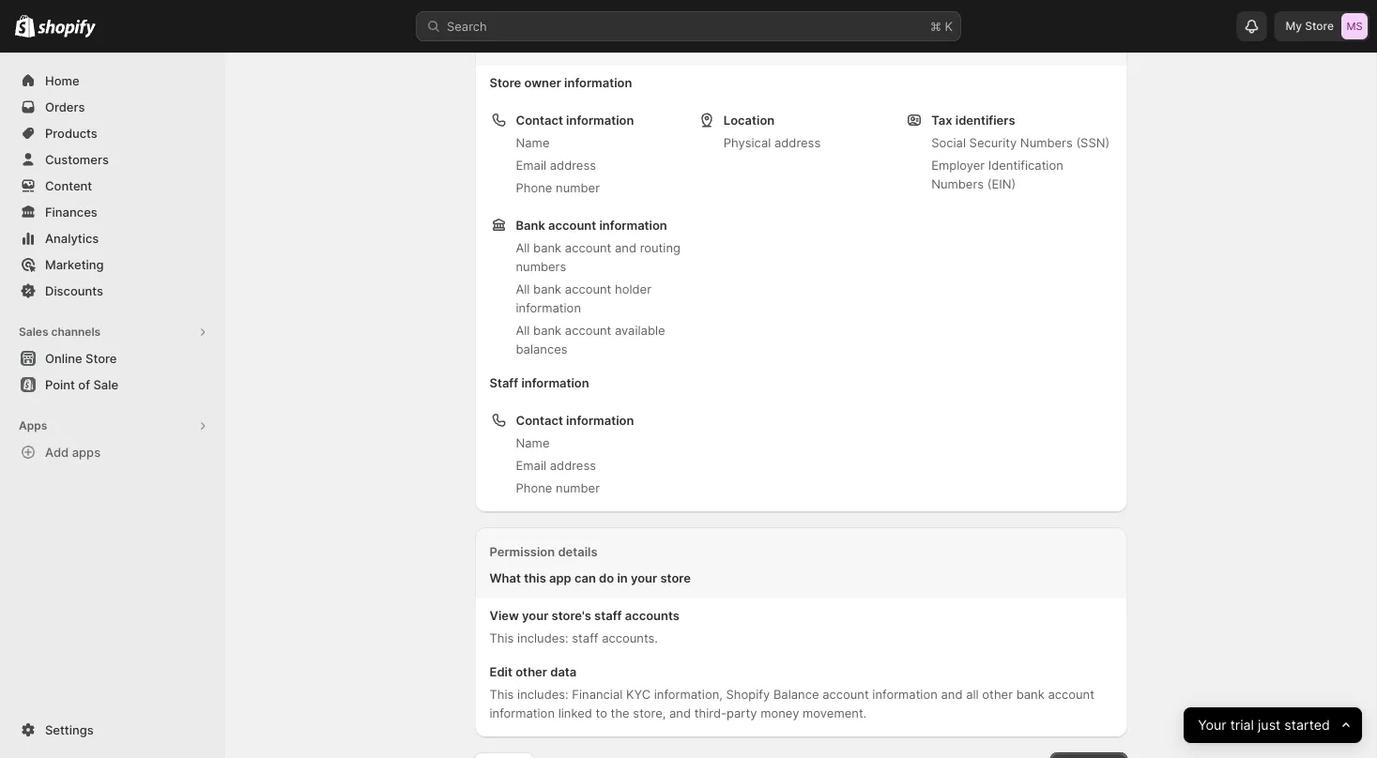 Task type: describe. For each thing, give the bounding box(es) containing it.
home link
[[11, 68, 214, 94]]

accounts
[[625, 609, 680, 623]]

this for privacy
[[524, 38, 546, 52]]

includes: inside view your store's staff accounts this includes: staff accounts.
[[517, 631, 569, 646]]

my store image
[[1342, 13, 1368, 39]]

staff information
[[490, 376, 589, 390]]

trial
[[1231, 718, 1254, 734]]

location
[[724, 113, 775, 127]]

sales channels
[[19, 325, 101, 339]]

point of sale button
[[0, 372, 225, 398]]

information down 'store owner information'
[[566, 113, 634, 127]]

this inside the edit other data this includes: financial kyc information, shopify balance account information and all other bank account information linked to the store, and third-party money movement.
[[490, 687, 514, 702]]

numbers
[[516, 259, 567, 274]]

what for what this app can access in your store
[[490, 38, 521, 52]]

point
[[45, 378, 75, 392]]

1 name from the top
[[516, 135, 550, 150]]

information down balances
[[522, 376, 589, 390]]

in for access
[[644, 38, 655, 52]]

available
[[615, 323, 665, 338]]

shopify image
[[38, 19, 96, 38]]

home
[[45, 73, 79, 88]]

staff
[[490, 376, 519, 390]]

online store link
[[11, 346, 214, 372]]

1 vertical spatial other
[[983, 687, 1013, 702]]

edit
[[490, 665, 513, 679]]

my
[[1286, 19, 1303, 33]]

employer
[[932, 158, 985, 172]]

information down "what this app can access in your store"
[[564, 75, 632, 90]]

1 number from the top
[[556, 180, 600, 195]]

customers
[[45, 152, 109, 167]]

1 vertical spatial address
[[550, 158, 596, 172]]

my store
[[1286, 19, 1334, 33]]

owner
[[524, 75, 561, 90]]

2 email from the top
[[516, 458, 547, 473]]

point of sale
[[45, 378, 118, 392]]

balances
[[516, 342, 568, 356]]

routing
[[640, 240, 681, 255]]

customers link
[[11, 146, 214, 173]]

identifiers
[[956, 113, 1016, 127]]

shopify image
[[15, 15, 35, 37]]

2 horizontal spatial and
[[941, 687, 963, 702]]

third-
[[695, 706, 727, 721]]

can for do
[[575, 571, 596, 586]]

⌘
[[931, 19, 942, 33]]

products link
[[11, 120, 214, 146]]

analytics
[[45, 231, 99, 246]]

to
[[596, 706, 608, 721]]

all
[[966, 687, 979, 702]]

1 vertical spatial numbers
[[932, 177, 984, 191]]

1 email from the top
[[516, 158, 547, 172]]

details for permission details
[[558, 545, 598, 559]]

your
[[1198, 718, 1227, 734]]

settings link
[[11, 717, 214, 744]]

apps button
[[11, 413, 214, 439]]

finances link
[[11, 199, 214, 225]]

location physical address
[[724, 113, 821, 150]]

in for do
[[617, 571, 628, 586]]

information up balances
[[516, 301, 581, 315]]

bank
[[516, 218, 545, 232]]

orders link
[[11, 94, 214, 120]]

online store button
[[0, 346, 225, 372]]

discounts
[[45, 284, 103, 298]]

can for access
[[575, 38, 596, 52]]

store,
[[633, 706, 666, 721]]

k
[[945, 19, 953, 33]]

app for privacy
[[549, 38, 572, 52]]

movement.
[[803, 706, 867, 721]]

bank down numbers on the left
[[534, 282, 562, 296]]

(ssn)
[[1077, 135, 1110, 150]]

your inside view your store's staff accounts this includes: staff accounts.
[[522, 609, 549, 623]]

store for what this app can do in your store
[[661, 571, 691, 586]]

bank account information all bank account and routing numbers all bank account holder information all bank account available balances
[[516, 218, 681, 356]]

permission details
[[490, 545, 598, 559]]

information down edit
[[490, 706, 555, 721]]

accounts.
[[602, 631, 658, 646]]

add apps
[[45, 445, 101, 460]]

physical
[[724, 135, 771, 150]]

bank inside the edit other data this includes: financial kyc information, shopify balance account information and all other bank account information linked to the store, and third-party money movement.
[[1017, 687, 1045, 702]]

search
[[447, 19, 487, 33]]

add apps button
[[11, 439, 214, 466]]

⌘ k
[[931, 19, 953, 33]]

add
[[45, 445, 69, 460]]

privacy details
[[490, 11, 576, 26]]

1 contact from the top
[[516, 113, 563, 127]]

shopify
[[726, 687, 770, 702]]

includes: inside the edit other data this includes: financial kyc information, shopify balance account information and all other bank account information linked to the store, and third-party money movement.
[[517, 687, 569, 702]]

your trial just started
[[1198, 718, 1331, 734]]

view
[[490, 609, 519, 623]]

do
[[599, 571, 614, 586]]



Task type: vqa. For each thing, say whether or not it's contained in the screenshot.
bottommost Store
yes



Task type: locate. For each thing, give the bounding box(es) containing it.
view your store's staff accounts this includes: staff accounts.
[[490, 609, 680, 646]]

1 vertical spatial this
[[524, 571, 546, 586]]

address
[[775, 135, 821, 150], [550, 158, 596, 172], [550, 458, 596, 473]]

app down permission details
[[549, 571, 572, 586]]

permission
[[490, 545, 555, 559]]

app for permission
[[549, 571, 572, 586]]

1 phone from the top
[[516, 180, 553, 195]]

0 vertical spatial app
[[549, 38, 572, 52]]

1 horizontal spatial and
[[670, 706, 691, 721]]

staff
[[595, 609, 622, 623], [572, 631, 599, 646]]

information down 'staff information'
[[566, 413, 634, 428]]

1 vertical spatial phone
[[516, 481, 553, 495]]

1 horizontal spatial numbers
[[1021, 135, 1073, 150]]

just
[[1258, 718, 1281, 734]]

party
[[727, 706, 757, 721]]

0 vertical spatial store
[[1306, 19, 1334, 33]]

1 vertical spatial staff
[[572, 631, 599, 646]]

name down owner on the left of page
[[516, 135, 550, 150]]

information up routing in the left top of the page
[[600, 218, 667, 232]]

2 includes: from the top
[[517, 687, 569, 702]]

what this app can access in your store
[[490, 38, 718, 52]]

can left 'do'
[[575, 571, 596, 586]]

2 what from the top
[[490, 571, 521, 586]]

0 vertical spatial contact information name email address phone number
[[516, 113, 634, 195]]

1 vertical spatial name
[[516, 436, 550, 450]]

number
[[556, 180, 600, 195], [556, 481, 600, 495]]

and down information, at bottom
[[670, 706, 691, 721]]

1 vertical spatial details
[[558, 545, 598, 559]]

money
[[761, 706, 800, 721]]

content link
[[11, 173, 214, 199]]

sales
[[19, 325, 48, 339]]

1 vertical spatial in
[[617, 571, 628, 586]]

1 vertical spatial includes:
[[517, 687, 569, 702]]

1 vertical spatial can
[[575, 571, 596, 586]]

in right access
[[644, 38, 655, 52]]

the
[[611, 706, 630, 721]]

0 vertical spatial staff
[[595, 609, 622, 623]]

2 contact information name email address phone number from the top
[[516, 413, 634, 495]]

store for my store
[[1306, 19, 1334, 33]]

store right my
[[1306, 19, 1334, 33]]

2 can from the top
[[575, 571, 596, 586]]

address down 'staff information'
[[550, 458, 596, 473]]

store right access
[[687, 38, 718, 52]]

0 vertical spatial your
[[658, 38, 684, 52]]

store left owner on the left of page
[[490, 75, 521, 90]]

email
[[516, 158, 547, 172], [516, 458, 547, 473]]

this down permission details
[[524, 571, 546, 586]]

analytics link
[[11, 225, 214, 252]]

0 vertical spatial store
[[687, 38, 718, 52]]

linked
[[558, 706, 592, 721]]

online
[[45, 351, 82, 366]]

can left access
[[575, 38, 596, 52]]

details up "what this app can do in your store"
[[558, 545, 598, 559]]

1 what from the top
[[490, 38, 521, 52]]

1 includes: from the top
[[517, 631, 569, 646]]

1 can from the top
[[575, 38, 596, 52]]

0 horizontal spatial numbers
[[932, 177, 984, 191]]

store
[[1306, 19, 1334, 33], [490, 75, 521, 90], [86, 351, 117, 366]]

what down permission
[[490, 571, 521, 586]]

2 horizontal spatial store
[[1306, 19, 1334, 33]]

other
[[516, 665, 547, 679], [983, 687, 1013, 702]]

this down privacy details
[[524, 38, 546, 52]]

content
[[45, 178, 92, 193]]

0 vertical spatial email
[[516, 158, 547, 172]]

contact information name email address phone number down 'store owner information'
[[516, 113, 634, 195]]

bank right the all
[[1017, 687, 1045, 702]]

store for what this app can access in your store
[[687, 38, 718, 52]]

0 vertical spatial name
[[516, 135, 550, 150]]

1 vertical spatial what
[[490, 571, 521, 586]]

contact down owner on the left of page
[[516, 113, 563, 127]]

staff up accounts.
[[595, 609, 622, 623]]

number up permission details
[[556, 481, 600, 495]]

and
[[615, 240, 637, 255], [941, 687, 963, 702], [670, 706, 691, 721]]

1 vertical spatial this
[[490, 687, 514, 702]]

1 vertical spatial contact
[[516, 413, 563, 428]]

all up balances
[[516, 323, 530, 338]]

discounts link
[[11, 278, 214, 304]]

information left the all
[[873, 687, 938, 702]]

1 contact information name email address phone number from the top
[[516, 113, 634, 195]]

phone
[[516, 180, 553, 195], [516, 481, 553, 495]]

data
[[550, 665, 577, 679]]

2 vertical spatial store
[[86, 351, 117, 366]]

contact information name email address phone number
[[516, 113, 634, 195], [516, 413, 634, 495]]

name down 'staff information'
[[516, 436, 550, 450]]

store inside button
[[86, 351, 117, 366]]

contact information name email address phone number down 'staff information'
[[516, 413, 634, 495]]

0 vertical spatial can
[[575, 38, 596, 52]]

1 horizontal spatial store
[[490, 75, 521, 90]]

0 vertical spatial this
[[490, 631, 514, 646]]

0 vertical spatial and
[[615, 240, 637, 255]]

email down 'staff information'
[[516, 458, 547, 473]]

store's
[[552, 609, 592, 623]]

1 vertical spatial store
[[490, 75, 521, 90]]

sales channels button
[[11, 319, 214, 346]]

1 this from the top
[[524, 38, 546, 52]]

1 vertical spatial your
[[631, 571, 658, 586]]

1 app from the top
[[549, 38, 572, 52]]

online store
[[45, 351, 117, 366]]

staff down store's
[[572, 631, 599, 646]]

1 vertical spatial store
[[661, 571, 691, 586]]

other right edit
[[516, 665, 547, 679]]

number up numbers on the left
[[556, 180, 600, 195]]

this
[[490, 631, 514, 646], [490, 687, 514, 702]]

your for do
[[631, 571, 658, 586]]

address down 'store owner information'
[[550, 158, 596, 172]]

1 vertical spatial app
[[549, 571, 572, 586]]

contact down 'staff information'
[[516, 413, 563, 428]]

0 vertical spatial other
[[516, 665, 547, 679]]

balance
[[774, 687, 819, 702]]

0 horizontal spatial and
[[615, 240, 637, 255]]

store up sale
[[86, 351, 117, 366]]

numbers down employer on the right top of the page
[[932, 177, 984, 191]]

orders
[[45, 100, 85, 114]]

your right view
[[522, 609, 549, 623]]

2 this from the top
[[524, 571, 546, 586]]

phone up permission details
[[516, 481, 553, 495]]

can
[[575, 38, 596, 52], [575, 571, 596, 586]]

0 vertical spatial contact
[[516, 113, 563, 127]]

app up 'store owner information'
[[549, 38, 572, 52]]

what down privacy
[[490, 38, 521, 52]]

address right physical
[[775, 135, 821, 150]]

email up "bank"
[[516, 158, 547, 172]]

store
[[687, 38, 718, 52], [661, 571, 691, 586]]

this inside view your store's staff accounts this includes: staff accounts.
[[490, 631, 514, 646]]

settings
[[45, 723, 94, 738]]

numbers up identification
[[1021, 135, 1073, 150]]

0 vertical spatial all
[[516, 240, 530, 255]]

products
[[45, 126, 97, 140]]

1 all from the top
[[516, 240, 530, 255]]

details for privacy details
[[537, 11, 576, 26]]

details
[[537, 11, 576, 26], [558, 545, 598, 559]]

2 phone from the top
[[516, 481, 553, 495]]

0 vertical spatial this
[[524, 38, 546, 52]]

bank up numbers on the left
[[534, 240, 562, 255]]

0 vertical spatial number
[[556, 180, 600, 195]]

address inside location physical address
[[775, 135, 821, 150]]

channels
[[51, 325, 101, 339]]

2 app from the top
[[549, 571, 572, 586]]

1 vertical spatial number
[[556, 481, 600, 495]]

marketing link
[[11, 252, 214, 278]]

2 vertical spatial and
[[670, 706, 691, 721]]

includes:
[[517, 631, 569, 646], [517, 687, 569, 702]]

in right 'do'
[[617, 571, 628, 586]]

identification
[[989, 158, 1064, 172]]

0 vertical spatial what
[[490, 38, 521, 52]]

2 this from the top
[[490, 687, 514, 702]]

details right privacy
[[537, 11, 576, 26]]

phone up "bank"
[[516, 180, 553, 195]]

your right access
[[658, 38, 684, 52]]

1 horizontal spatial other
[[983, 687, 1013, 702]]

your trial just started button
[[1184, 708, 1363, 744]]

2 vertical spatial address
[[550, 458, 596, 473]]

2 vertical spatial all
[[516, 323, 530, 338]]

1 vertical spatial all
[[516, 282, 530, 296]]

1 this from the top
[[490, 631, 514, 646]]

access
[[599, 38, 641, 52]]

your for access
[[658, 38, 684, 52]]

0 vertical spatial numbers
[[1021, 135, 1073, 150]]

2 name from the top
[[516, 436, 550, 450]]

2 vertical spatial your
[[522, 609, 549, 623]]

and left routing in the left top of the page
[[615, 240, 637, 255]]

tax
[[932, 113, 953, 127]]

holder
[[615, 282, 652, 296]]

other right the all
[[983, 687, 1013, 702]]

(ein)
[[988, 177, 1016, 191]]

0 vertical spatial phone
[[516, 180, 553, 195]]

1 horizontal spatial in
[[644, 38, 655, 52]]

and left the all
[[941, 687, 963, 702]]

sale
[[93, 378, 118, 392]]

this for permission
[[524, 571, 546, 586]]

store up accounts at left
[[661, 571, 691, 586]]

financial
[[572, 687, 623, 702]]

2 all from the top
[[516, 282, 530, 296]]

1 vertical spatial contact information name email address phone number
[[516, 413, 634, 495]]

what this app can do in your store
[[490, 571, 691, 586]]

point of sale link
[[11, 372, 214, 398]]

social
[[932, 135, 966, 150]]

includes: down data
[[517, 687, 569, 702]]

2 number from the top
[[556, 481, 600, 495]]

kyc
[[626, 687, 651, 702]]

your right 'do'
[[631, 571, 658, 586]]

bank up balances
[[534, 323, 562, 338]]

store owner information
[[490, 75, 632, 90]]

edit other data this includes: financial kyc information, shopify balance account information and all other bank account information linked to the store, and third-party money movement.
[[490, 665, 1095, 721]]

marketing
[[45, 257, 104, 272]]

your
[[658, 38, 684, 52], [631, 571, 658, 586], [522, 609, 549, 623]]

3 all from the top
[[516, 323, 530, 338]]

finances
[[45, 205, 97, 219]]

started
[[1285, 718, 1331, 734]]

includes: down store's
[[517, 631, 569, 646]]

apps
[[19, 419, 47, 433]]

numbers
[[1021, 135, 1073, 150], [932, 177, 984, 191]]

0 vertical spatial details
[[537, 11, 576, 26]]

and inside bank account information all bank account and routing numbers all bank account holder information all bank account available balances
[[615, 240, 637, 255]]

of
[[78, 378, 90, 392]]

name
[[516, 135, 550, 150], [516, 436, 550, 450]]

all down "bank"
[[516, 240, 530, 255]]

0 horizontal spatial in
[[617, 571, 628, 586]]

0 vertical spatial includes:
[[517, 631, 569, 646]]

apps
[[72, 445, 101, 460]]

0 horizontal spatial other
[[516, 665, 547, 679]]

0 vertical spatial address
[[775, 135, 821, 150]]

app
[[549, 38, 572, 52], [549, 571, 572, 586]]

0 vertical spatial in
[[644, 38, 655, 52]]

this down edit
[[490, 687, 514, 702]]

0 horizontal spatial store
[[86, 351, 117, 366]]

1 vertical spatial and
[[941, 687, 963, 702]]

2 contact from the top
[[516, 413, 563, 428]]

this down view
[[490, 631, 514, 646]]

security
[[970, 135, 1017, 150]]

1 vertical spatial email
[[516, 458, 547, 473]]

what
[[490, 38, 521, 52], [490, 571, 521, 586]]

information,
[[654, 687, 723, 702]]

privacy
[[490, 11, 534, 26]]

tax identifiers social security numbers (ssn) employer identification numbers (ein)
[[932, 113, 1110, 191]]

all down numbers on the left
[[516, 282, 530, 296]]

store for online store
[[86, 351, 117, 366]]

what for what this app can do in your store
[[490, 571, 521, 586]]



